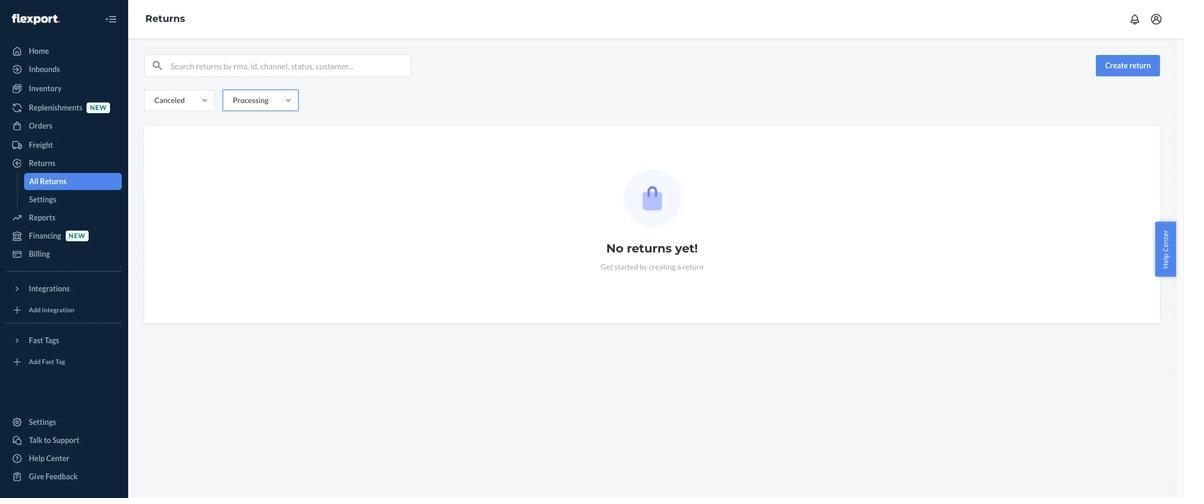 Task type: locate. For each thing, give the bounding box(es) containing it.
1 vertical spatial center
[[46, 454, 69, 463]]

inbounds
[[29, 65, 60, 74]]

to
[[44, 436, 51, 445]]

returns
[[627, 241, 672, 256]]

talk to support button
[[6, 432, 122, 449]]

inventory link
[[6, 80, 122, 97]]

1 vertical spatial returns link
[[6, 155, 122, 172]]

1 vertical spatial settings
[[29, 418, 56, 427]]

1 horizontal spatial help center
[[1161, 230, 1171, 269]]

help
[[1161, 253, 1171, 269], [29, 454, 45, 463]]

0 vertical spatial help
[[1161, 253, 1171, 269]]

no
[[606, 241, 624, 256]]

0 vertical spatial returns link
[[145, 13, 185, 25]]

add for add fast tag
[[29, 358, 41, 366]]

center
[[1161, 230, 1171, 252], [46, 454, 69, 463]]

1 add from the top
[[29, 306, 41, 314]]

by
[[640, 262, 648, 271]]

all returns link
[[24, 173, 122, 190]]

0 vertical spatial fast
[[29, 336, 43, 345]]

reports
[[29, 213, 55, 222]]

1 horizontal spatial help
[[1161, 253, 1171, 269]]

flexport logo image
[[12, 14, 60, 24]]

add down fast tags
[[29, 358, 41, 366]]

create return
[[1105, 61, 1151, 70]]

talk
[[29, 436, 42, 445]]

freight
[[29, 140, 53, 150]]

help center
[[1161, 230, 1171, 269], [29, 454, 69, 463]]

0 horizontal spatial returns link
[[6, 155, 122, 172]]

fast
[[29, 336, 43, 345], [42, 358, 54, 366]]

help center button
[[1156, 222, 1176, 277]]

freight link
[[6, 137, 122, 154]]

settings up reports
[[29, 195, 56, 204]]

0 vertical spatial help center
[[1161, 230, 1171, 269]]

1 settings from the top
[[29, 195, 56, 204]]

returns link
[[145, 13, 185, 25], [6, 155, 122, 172]]

talk to support
[[29, 436, 79, 445]]

open notifications image
[[1129, 13, 1141, 26]]

fast left tags
[[29, 336, 43, 345]]

1 horizontal spatial return
[[1130, 61, 1151, 70]]

help inside button
[[1161, 253, 1171, 269]]

started
[[614, 262, 638, 271]]

new
[[90, 104, 107, 112], [69, 232, 86, 240]]

settings
[[29, 195, 56, 204], [29, 418, 56, 427]]

inbounds link
[[6, 61, 122, 78]]

new down reports link at left top
[[69, 232, 86, 240]]

tags
[[45, 336, 59, 345]]

integrations
[[29, 284, 70, 293]]

1 horizontal spatial new
[[90, 104, 107, 112]]

new up orders "link"
[[90, 104, 107, 112]]

1 vertical spatial new
[[69, 232, 86, 240]]

tag
[[55, 358, 65, 366]]

0 vertical spatial settings
[[29, 195, 56, 204]]

settings link down all returns link
[[24, 191, 122, 208]]

help center inside button
[[1161, 230, 1171, 269]]

fast inside dropdown button
[[29, 336, 43, 345]]

fast left tag
[[42, 358, 54, 366]]

0 vertical spatial center
[[1161, 230, 1171, 252]]

Search returns by rma, id, channel, status, customer... text field
[[170, 55, 411, 76]]

0 vertical spatial returns
[[145, 13, 185, 25]]

0 horizontal spatial help
[[29, 454, 45, 463]]

create return button
[[1096, 55, 1160, 76]]

settings link up support at the bottom left of page
[[6, 414, 122, 431]]

1 vertical spatial returns
[[29, 159, 55, 168]]

give feedback button
[[6, 468, 122, 486]]

returns
[[145, 13, 185, 25], [29, 159, 55, 168], [40, 177, 67, 186]]

2 add from the top
[[29, 358, 41, 366]]

return right 'a'
[[683, 262, 704, 271]]

processing
[[233, 96, 268, 105]]

0 vertical spatial new
[[90, 104, 107, 112]]

0 vertical spatial return
[[1130, 61, 1151, 70]]

settings link
[[24, 191, 122, 208], [6, 414, 122, 431]]

0 vertical spatial settings link
[[24, 191, 122, 208]]

add fast tag
[[29, 358, 65, 366]]

new for replenishments
[[90, 104, 107, 112]]

reports link
[[6, 209, 122, 226]]

1 vertical spatial help center
[[29, 454, 69, 463]]

integrations button
[[6, 280, 122, 298]]

return
[[1130, 61, 1151, 70], [683, 262, 704, 271]]

0 horizontal spatial center
[[46, 454, 69, 463]]

settings up to
[[29, 418, 56, 427]]

2 vertical spatial returns
[[40, 177, 67, 186]]

add
[[29, 306, 41, 314], [29, 358, 41, 366]]

add left integration
[[29, 306, 41, 314]]

0 vertical spatial add
[[29, 306, 41, 314]]

help center inside "help center" link
[[29, 454, 69, 463]]

return right create
[[1130, 61, 1151, 70]]

1 vertical spatial return
[[683, 262, 704, 271]]

1 vertical spatial add
[[29, 358, 41, 366]]

1 horizontal spatial returns link
[[145, 13, 185, 25]]

replenishments
[[29, 103, 82, 112]]

0 horizontal spatial new
[[69, 232, 86, 240]]

0 horizontal spatial help center
[[29, 454, 69, 463]]

1 horizontal spatial center
[[1161, 230, 1171, 252]]



Task type: vqa. For each thing, say whether or not it's contained in the screenshot.
THE REFUND
no



Task type: describe. For each thing, give the bounding box(es) containing it.
orders
[[29, 121, 52, 130]]

all returns
[[29, 177, 67, 186]]

add integration
[[29, 306, 74, 314]]

1 vertical spatial help
[[29, 454, 45, 463]]

open account menu image
[[1150, 13, 1163, 26]]

add fast tag link
[[6, 354, 122, 371]]

new for financing
[[69, 232, 86, 240]]

fast tags
[[29, 336, 59, 345]]

fast tags button
[[6, 332, 122, 349]]

orders link
[[6, 118, 122, 135]]

get
[[601, 262, 613, 271]]

financing
[[29, 231, 61, 240]]

close navigation image
[[105, 13, 118, 26]]

help center link
[[6, 450, 122, 467]]

center inside button
[[1161, 230, 1171, 252]]

support
[[52, 436, 79, 445]]

return inside button
[[1130, 61, 1151, 70]]

home link
[[6, 43, 122, 60]]

give
[[29, 472, 44, 481]]

canceled
[[154, 96, 185, 105]]

feedback
[[46, 472, 78, 481]]

1 vertical spatial settings link
[[6, 414, 122, 431]]

create
[[1105, 61, 1128, 70]]

no returns yet!
[[606, 241, 698, 256]]

creating
[[649, 262, 676, 271]]

billing link
[[6, 246, 122, 263]]

home
[[29, 46, 49, 56]]

empty list image
[[623, 169, 681, 228]]

all
[[29, 177, 38, 186]]

2 settings from the top
[[29, 418, 56, 427]]

0 horizontal spatial return
[[683, 262, 704, 271]]

yet!
[[675, 241, 698, 256]]

billing
[[29, 249, 50, 259]]

give feedback
[[29, 472, 78, 481]]

inventory
[[29, 84, 62, 93]]

add integration link
[[6, 302, 122, 319]]

1 vertical spatial fast
[[42, 358, 54, 366]]

integration
[[42, 306, 74, 314]]

add for add integration
[[29, 306, 41, 314]]

get started by creating a return
[[601, 262, 704, 271]]

a
[[677, 262, 681, 271]]



